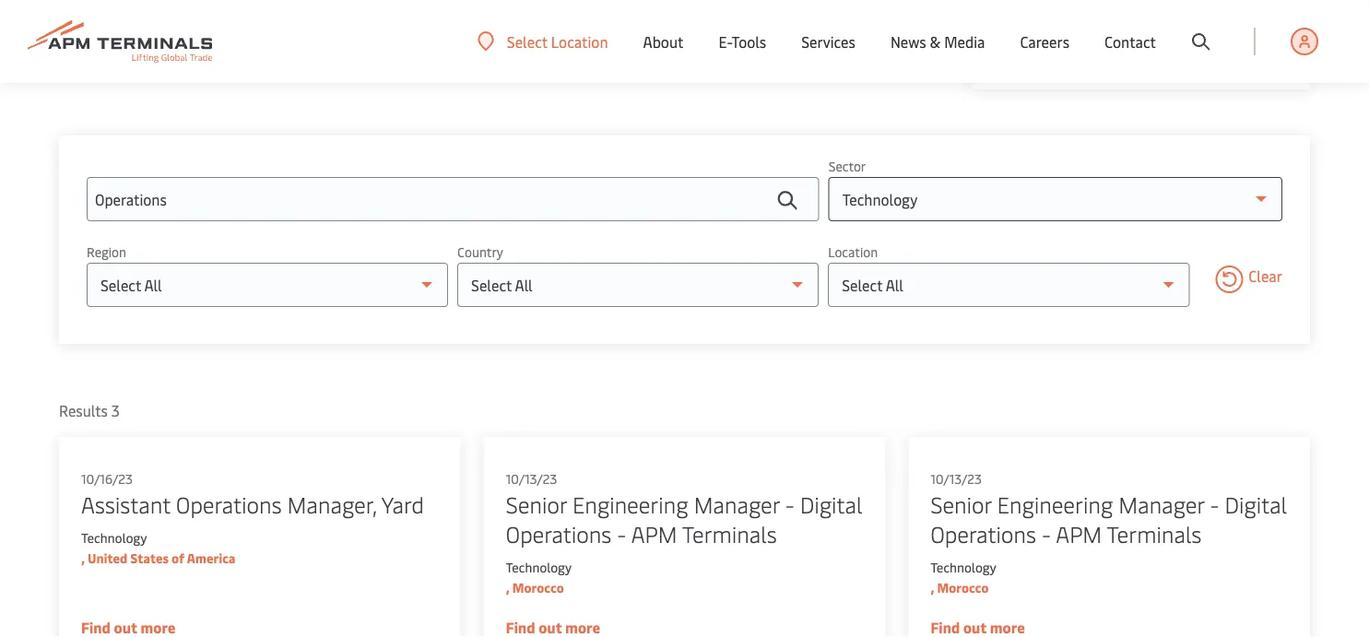 Task type: vqa. For each thing, say whether or not it's contained in the screenshot.
text search text box
yes



Task type: describe. For each thing, give the bounding box(es) containing it.
e-
[[719, 32, 732, 51]]

results
[[59, 401, 108, 421]]

2 horizontal spatial operations
[[931, 519, 1037, 549]]

2 technology , morocco from the left
[[931, 559, 997, 596]]

1 horizontal spatial operations
[[506, 519, 612, 549]]

careers button
[[1021, 0, 1070, 83]]

states
[[130, 549, 169, 567]]

1 morocco from the left
[[513, 579, 564, 596]]

2 morocco from the left
[[938, 579, 989, 596]]

1 horizontal spatial location
[[828, 243, 878, 261]]

, inside technology , united states of america
[[81, 549, 85, 567]]

contact button
[[1105, 0, 1157, 83]]

1 engineering from the left
[[573, 489, 689, 519]]

region
[[87, 243, 126, 261]]

careers
[[1021, 32, 1070, 51]]

sector
[[829, 157, 866, 175]]

news
[[891, 32, 927, 51]]

2 senior from the left
[[931, 489, 992, 519]]

3
[[111, 401, 120, 421]]

america
[[187, 549, 236, 567]]

assistant
[[81, 489, 170, 519]]

2 engineering from the left
[[998, 489, 1114, 519]]

2 10/13/23 from the left
[[931, 470, 982, 487]]

technology , united states of america
[[81, 529, 236, 567]]

technology inside technology , united states of america
[[81, 529, 147, 547]]

1 10/13/23 senior engineering manager - digital operations - apm terminals from the left
[[506, 470, 863, 549]]

news & media button
[[891, 0, 986, 83]]

operations inside 10/16/23 assistant operations manager, yard
[[176, 489, 282, 519]]



Task type: locate. For each thing, give the bounding box(es) containing it.
about button
[[643, 0, 684, 83]]

1 horizontal spatial engineering
[[998, 489, 1114, 519]]

services
[[802, 32, 856, 51]]

select location button
[[478, 31, 608, 51]]

1 technology , morocco from the left
[[506, 559, 572, 596]]

1 apm from the left
[[631, 519, 677, 549]]

1 horizontal spatial senior
[[931, 489, 992, 519]]

1 horizontal spatial morocco
[[938, 579, 989, 596]]

1 horizontal spatial technology
[[506, 559, 572, 576]]

1 horizontal spatial technology , morocco
[[931, 559, 997, 596]]

0 horizontal spatial engineering
[[573, 489, 689, 519]]

country
[[458, 243, 504, 261]]

0 horizontal spatial apm
[[631, 519, 677, 549]]

,
[[81, 549, 85, 567], [506, 579, 510, 596], [931, 579, 935, 596]]

1 10/13/23 from the left
[[506, 470, 557, 487]]

1 horizontal spatial manager
[[1119, 489, 1205, 519]]

1 horizontal spatial digital
[[1225, 489, 1288, 519]]

10/13/23
[[506, 470, 557, 487], [931, 470, 982, 487]]

operations
[[176, 489, 282, 519], [506, 519, 612, 549], [931, 519, 1037, 549]]

engineering
[[573, 489, 689, 519], [998, 489, 1114, 519]]

technology
[[81, 529, 147, 547], [506, 559, 572, 576], [931, 559, 997, 576]]

clear
[[1249, 266, 1283, 285]]

0 horizontal spatial terminals
[[682, 519, 777, 549]]

select location
[[507, 31, 608, 51]]

clear button
[[1216, 266, 1283, 297]]

location down sector
[[828, 243, 878, 261]]

1 manager from the left
[[694, 489, 780, 519]]

0 vertical spatial location
[[551, 31, 608, 51]]

2 apm from the left
[[1056, 519, 1102, 549]]

of
[[172, 549, 184, 567]]

1 horizontal spatial ,
[[506, 579, 510, 596]]

terminals
[[682, 519, 777, 549], [1107, 519, 1202, 549]]

&
[[930, 32, 941, 51]]

text search text field
[[87, 177, 820, 221]]

0 horizontal spatial digital
[[800, 489, 863, 519]]

e-tools button
[[719, 0, 767, 83]]

0 horizontal spatial morocco
[[513, 579, 564, 596]]

1 digital from the left
[[800, 489, 863, 519]]

results 3
[[59, 401, 120, 421]]

2 horizontal spatial ,
[[931, 579, 935, 596]]

location right select
[[551, 31, 608, 51]]

2 terminals from the left
[[1107, 519, 1202, 549]]

united
[[88, 549, 128, 567]]

0 horizontal spatial location
[[551, 31, 608, 51]]

media
[[945, 32, 986, 51]]

news & media
[[891, 32, 986, 51]]

e-tools
[[719, 32, 767, 51]]

2 10/13/23 senior engineering manager - digital operations - apm terminals from the left
[[931, 470, 1288, 549]]

0 horizontal spatial technology , morocco
[[506, 559, 572, 596]]

1 horizontal spatial 10/13/23 senior engineering manager - digital operations - apm terminals
[[931, 470, 1288, 549]]

1 senior from the left
[[506, 489, 567, 519]]

location inside select location button
[[551, 31, 608, 51]]

0 horizontal spatial ,
[[81, 549, 85, 567]]

about
[[643, 32, 684, 51]]

location
[[551, 31, 608, 51], [828, 243, 878, 261]]

2 horizontal spatial technology
[[931, 559, 997, 576]]

tools
[[732, 32, 767, 51]]

services button
[[802, 0, 856, 83]]

0 horizontal spatial 10/13/23
[[506, 470, 557, 487]]

10/13/23 senior engineering manager - digital operations - apm terminals
[[506, 470, 863, 549], [931, 470, 1288, 549]]

contact
[[1105, 32, 1157, 51]]

1 vertical spatial location
[[828, 243, 878, 261]]

select
[[507, 31, 548, 51]]

0 horizontal spatial manager
[[694, 489, 780, 519]]

10/16/23
[[81, 470, 133, 487]]

2 digital from the left
[[1225, 489, 1288, 519]]

apm
[[631, 519, 677, 549], [1056, 519, 1102, 549]]

-
[[786, 489, 795, 519], [1211, 489, 1220, 519], [617, 519, 627, 549], [1042, 519, 1051, 549]]

10/16/23 assistant operations manager, yard
[[81, 470, 424, 519]]

manager,
[[287, 489, 377, 519]]

morocco
[[513, 579, 564, 596], [938, 579, 989, 596]]

senior
[[506, 489, 567, 519], [931, 489, 992, 519]]

1 horizontal spatial terminals
[[1107, 519, 1202, 549]]

1 horizontal spatial 10/13/23
[[931, 470, 982, 487]]

manager
[[694, 489, 780, 519], [1119, 489, 1205, 519]]

technology , morocco
[[506, 559, 572, 596], [931, 559, 997, 596]]

0 horizontal spatial operations
[[176, 489, 282, 519]]

1 horizontal spatial apm
[[1056, 519, 1102, 549]]

0 horizontal spatial technology
[[81, 529, 147, 547]]

0 horizontal spatial 10/13/23 senior engineering manager - digital operations - apm terminals
[[506, 470, 863, 549]]

2 manager from the left
[[1119, 489, 1205, 519]]

digital
[[800, 489, 863, 519], [1225, 489, 1288, 519]]

yard
[[382, 489, 424, 519]]

0 horizontal spatial senior
[[506, 489, 567, 519]]

1 terminals from the left
[[682, 519, 777, 549]]



